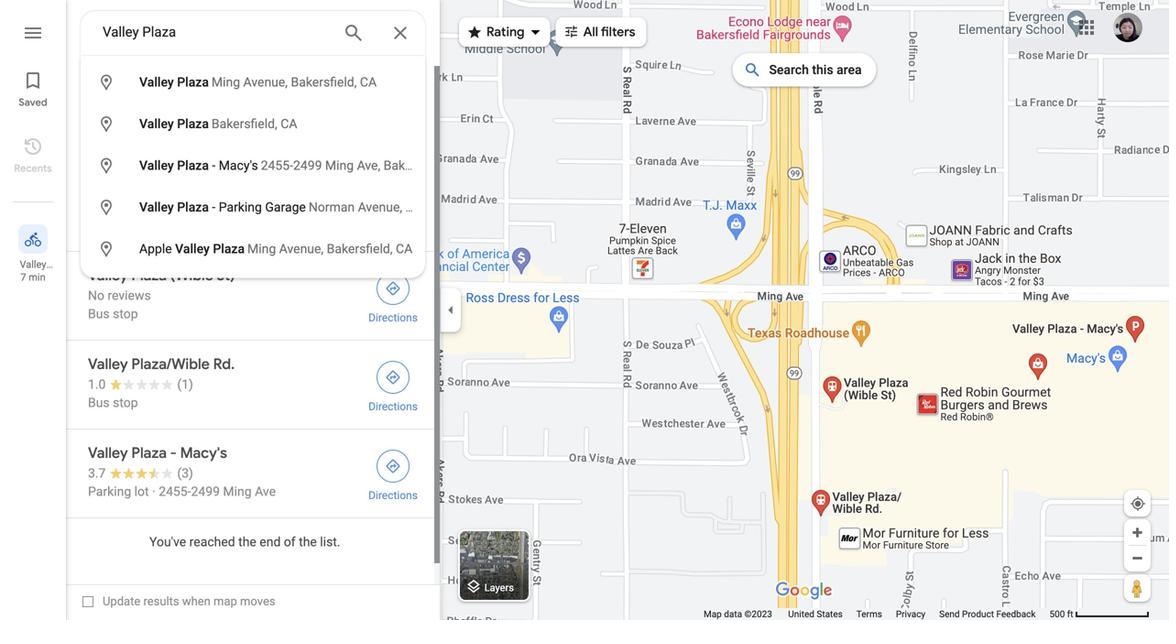 Task type: vqa. For each thing, say whether or not it's contained in the screenshot.
third  cell
yes



Task type: locate. For each thing, give the bounding box(es) containing it.
united
[[788, 609, 815, 620]]

the right of
[[299, 535, 317, 550]]

3 directions image from the top
[[385, 458, 401, 475]]

2 vertical spatial avenue,
[[279, 241, 324, 257]]

show your location image
[[1130, 496, 1146, 512]]

valley for valley plaza - macy's 2455-2499 ming ave, bakersfield, ca
[[139, 158, 174, 173]]

2 vertical spatial directions
[[368, 489, 418, 502]]

0 vertical spatial directions
[[368, 312, 418, 324]]

4  from the top
[[97, 196, 116, 219]]

you've reached the end of the list.
[[149, 535, 341, 550]]

 for valley plaza bakersfield, ca
[[97, 113, 116, 136]]

ave,
[[357, 158, 381, 173]]

none search field containing 
[[81, 11, 491, 278]]

500
[[1050, 609, 1065, 620]]

ming down parking
[[247, 241, 276, 257]]

suggestions grid
[[81, 55, 491, 278]]

ca
[[360, 75, 377, 90], [281, 116, 297, 132], [453, 158, 469, 173], [475, 200, 491, 215], [396, 241, 413, 257]]

1 vertical spatial -
[[212, 200, 216, 215]]

1 vertical spatial directions image
[[385, 369, 401, 386]]

valley for valley plaza - parking garage norman avenue, bakersfield, ca
[[139, 200, 174, 215]]


[[97, 71, 116, 94], [97, 113, 116, 136], [97, 154, 116, 177], [97, 196, 116, 219], [97, 238, 116, 261]]

0 vertical spatial directions button
[[357, 267, 429, 325]]

0 vertical spatial -
[[212, 158, 216, 173]]

plaza for parking
[[177, 200, 209, 215]]

ming
[[212, 75, 240, 90], [325, 158, 354, 173], [247, 241, 276, 257]]

0 vertical spatial directions image
[[385, 280, 401, 297]]

this
[[812, 62, 834, 77]]

2  from the top
[[97, 113, 116, 136]]

rating
[[487, 24, 525, 40]]

directions button
[[357, 267, 429, 325], [357, 356, 429, 414], [357, 444, 429, 503]]

500 ft button
[[1050, 609, 1150, 620]]

zoom in image
[[1131, 526, 1145, 540]]

0 vertical spatial ming
[[212, 75, 240, 90]]

plaza for ca
[[177, 116, 209, 132]]


[[25, 229, 41, 249]]

map
[[214, 595, 237, 609]]

avenue,
[[243, 75, 288, 90], [358, 200, 402, 215], [279, 241, 324, 257]]

macy's
[[219, 158, 258, 173]]

footer
[[704, 609, 1050, 620]]

2 directions button from the top
[[357, 356, 429, 414]]

- left parking
[[212, 200, 216, 215]]

5  cell from the top
[[81, 235, 413, 264]]

5  from the top
[[97, 238, 116, 261]]

None field
[[103, 21, 328, 43]]

layers
[[485, 582, 514, 594]]

©2023
[[745, 609, 772, 620]]

- left 'macy's'
[[212, 158, 216, 173]]

500 ft
[[1050, 609, 1074, 620]]


[[563, 22, 580, 42]]

show street view coverage image
[[1124, 575, 1151, 602]]

saved
[[19, 96, 47, 109]]

2 - from the top
[[212, 200, 216, 215]]

menu image
[[22, 22, 44, 44]]

1 horizontal spatial the
[[299, 535, 317, 550]]

3 directions from the top
[[368, 489, 418, 502]]

directions image for 2nd directions button from the top of the results for valley plaza feed
[[385, 369, 401, 386]]

valley
[[139, 75, 174, 90], [139, 116, 174, 132], [139, 158, 174, 173], [139, 200, 174, 215], [175, 241, 210, 257], [20, 259, 46, 270]]

3 directions button from the top
[[357, 444, 429, 503]]

avenue, down valley plaza - parking garage norman avenue, bakersfield, ca
[[279, 241, 324, 257]]

search this area button
[[733, 53, 877, 87]]

2  cell from the top
[[81, 110, 413, 139]]

all
[[583, 24, 598, 40]]

results for valley plaza feed
[[66, 66, 440, 607]]

1 directions from the top
[[368, 312, 418, 324]]

avenue, down valley plaza field
[[243, 75, 288, 90]]

 for valley plaza ming avenue, bakersfield, ca
[[97, 71, 116, 94]]

recents button
[[0, 128, 66, 180]]

send product feedback button
[[939, 609, 1036, 620]]

1 vertical spatial avenue,
[[358, 200, 402, 215]]

data
[[724, 609, 742, 620]]

directions
[[368, 312, 418, 324], [368, 400, 418, 413], [368, 489, 418, 502]]

privacy
[[896, 609, 926, 620]]

2 directions image from the top
[[385, 369, 401, 386]]

moves
[[240, 595, 275, 609]]

filters
[[601, 24, 635, 40]]

the
[[238, 535, 256, 550], [299, 535, 317, 550]]

ming up valley plaza bakersfield, ca
[[212, 75, 240, 90]]

apple valley plaza ming avenue, bakersfield, ca
[[139, 241, 413, 257]]

valley plaza ming avenue, bakersfield, ca
[[139, 75, 377, 90]]

1 horizontal spatial ming
[[247, 241, 276, 257]]

 all filters
[[563, 22, 635, 42]]

directions image for first directions button from the bottom of the results for valley plaza feed
[[385, 458, 401, 475]]

search this area
[[769, 62, 862, 77]]

valley plaza
[[20, 259, 46, 283]]

ming left ave,
[[325, 158, 354, 173]]

- for macy's
[[212, 158, 216, 173]]

1  from the top
[[97, 71, 116, 94]]

Valley Plaza field
[[81, 11, 425, 55]]

results
[[143, 595, 179, 609]]

footer containing map data ©2023
[[704, 609, 1050, 620]]

avenue, down ave,
[[358, 200, 402, 215]]

end
[[260, 535, 281, 550]]

valley for valley plaza bakersfield, ca
[[139, 116, 174, 132]]

list.
[[320, 535, 341, 550]]

send
[[939, 609, 960, 620]]

0 horizontal spatial ming
[[212, 75, 240, 90]]

when
[[182, 595, 211, 609]]

norman
[[309, 200, 355, 215]]

bakersfield,
[[291, 75, 357, 90], [212, 116, 277, 132], [384, 158, 450, 173], [406, 200, 471, 215], [327, 241, 393, 257]]

directions image for first directions button from the top
[[385, 280, 401, 297]]

-
[[212, 158, 216, 173], [212, 200, 216, 215]]

3  from the top
[[97, 154, 116, 177]]

collapse side panel image
[[441, 300, 461, 320]]

1 directions image from the top
[[385, 280, 401, 297]]

 for valley plaza - macy's 2455-2499 ming ave, bakersfield, ca
[[97, 154, 116, 177]]

 cell
[[81, 68, 413, 98], [81, 110, 413, 139], [81, 151, 469, 181], [81, 193, 491, 223], [81, 235, 413, 264]]

None search field
[[81, 11, 491, 278]]

1 vertical spatial directions button
[[357, 356, 429, 414]]

you've
[[149, 535, 186, 550]]

privacy button
[[896, 609, 926, 620]]

directions image
[[385, 280, 401, 297], [385, 369, 401, 386], [385, 458, 401, 475]]

none field inside valley plaza field
[[103, 21, 328, 43]]

2 horizontal spatial ming
[[325, 158, 354, 173]]

1 - from the top
[[212, 158, 216, 173]]

2 the from the left
[[299, 535, 317, 550]]

plaza
[[177, 75, 209, 90], [177, 116, 209, 132], [177, 158, 209, 173], [177, 200, 209, 215], [213, 241, 245, 257], [21, 272, 45, 283]]

2 vertical spatial directions button
[[357, 444, 429, 503]]

the left end
[[238, 535, 256, 550]]

2 vertical spatial ming
[[247, 241, 276, 257]]

1 vertical spatial directions
[[368, 400, 418, 413]]

feedback
[[997, 609, 1036, 620]]

0 horizontal spatial the
[[238, 535, 256, 550]]

2 vertical spatial directions image
[[385, 458, 401, 475]]

valley inside the  list
[[20, 259, 46, 270]]

2 directions from the top
[[368, 400, 418, 413]]



Task type: describe. For each thing, give the bounding box(es) containing it.
7 min
[[20, 272, 45, 283]]

apple
[[139, 241, 172, 257]]

ft
[[1067, 609, 1074, 620]]

 for apple valley plaza ming avenue, bakersfield, ca
[[97, 238, 116, 261]]

valley plaza bakersfield, ca
[[139, 116, 297, 132]]

footer inside google maps element
[[704, 609, 1050, 620]]

none search field inside google maps element
[[81, 11, 491, 278]]

1 the from the left
[[238, 535, 256, 550]]

zoom out image
[[1131, 552, 1145, 565]]

valley plaza - parking garage norman avenue, bakersfield, ca
[[139, 200, 491, 215]]

update
[[103, 595, 140, 609]]

of
[[284, 535, 296, 550]]

send product feedback
[[939, 609, 1036, 620]]

parking
[[219, 200, 262, 215]]

min
[[29, 272, 45, 283]]

0 vertical spatial avenue,
[[243, 75, 288, 90]]

update results when map moves
[[103, 595, 275, 609]]

garage
[[265, 200, 306, 215]]

 for valley plaza - parking garage norman avenue, bakersfield, ca
[[97, 196, 116, 219]]

- for parking
[[212, 200, 216, 215]]

product
[[962, 609, 994, 620]]

terms button
[[857, 609, 882, 620]]

Update results when map moves checkbox
[[82, 590, 275, 613]]

 rating
[[466, 22, 525, 42]]

2499
[[293, 158, 322, 173]]

plaza for avenue,
[[177, 75, 209, 90]]

valley plaza - macy's 2455-2499 ming ave, bakersfield, ca
[[139, 158, 469, 173]]

3  cell from the top
[[81, 151, 469, 181]]

1  cell from the top
[[81, 68, 413, 98]]

recents
[[14, 162, 52, 175]]

google maps element
[[0, 0, 1169, 620]]

reached
[[189, 535, 235, 550]]

directions for the directions 'icon' associated with first directions button from the top
[[368, 312, 418, 324]]

united states button
[[788, 609, 843, 620]]

2455-
[[261, 158, 293, 173]]

4  cell from the top
[[81, 193, 491, 223]]

valley for valley plaza ming avenue, bakersfield, ca
[[139, 75, 174, 90]]

directions for the directions 'icon' associated with first directions button from the bottom of the results for valley plaza feed
[[368, 489, 418, 502]]

plaza for macy's
[[177, 158, 209, 173]]

7
[[20, 272, 26, 283]]

search
[[769, 62, 809, 77]]

area
[[837, 62, 862, 77]]

directions for the directions 'icon' associated with 2nd directions button from the top of the results for valley plaza feed
[[368, 400, 418, 413]]

saved button
[[0, 62, 66, 114]]

1 directions button from the top
[[357, 267, 429, 325]]

1 vertical spatial ming
[[325, 158, 354, 173]]

map
[[704, 609, 722, 620]]

 list
[[0, 0, 66, 620]]

terms
[[857, 609, 882, 620]]


[[466, 22, 483, 42]]

map data ©2023
[[704, 609, 775, 620]]

valley for valley plaza
[[20, 259, 46, 270]]

states
[[817, 609, 843, 620]]

google account: michele murakami  
(michele.murakami@adept.ai) image
[[1113, 13, 1143, 42]]

plaza inside valley plaza
[[21, 272, 45, 283]]

united states
[[788, 609, 843, 620]]



